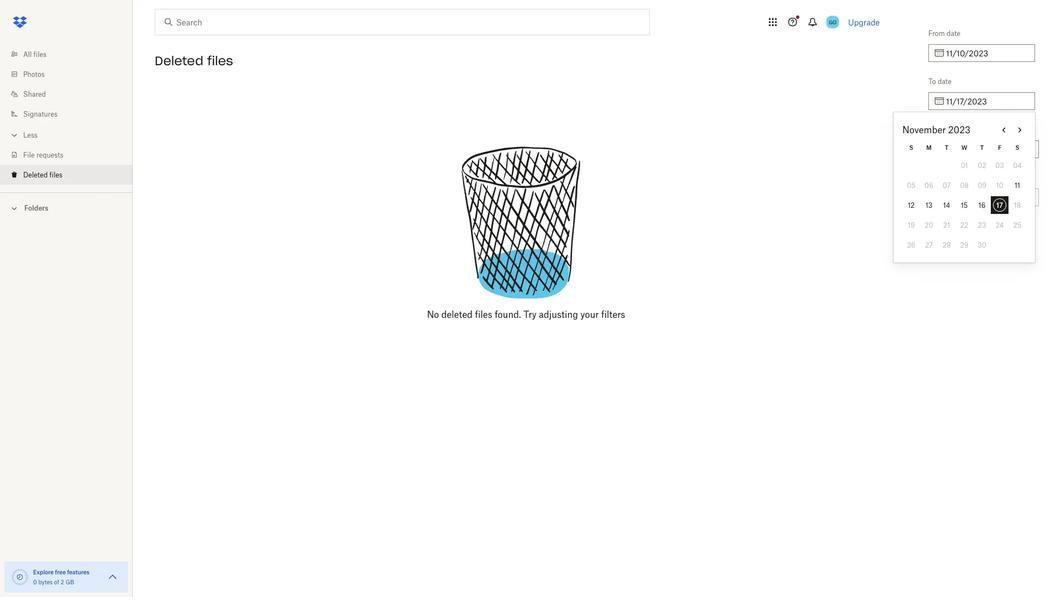 Task type: vqa. For each thing, say whether or not it's contained in the screenshot.
ai checkbox item
no



Task type: locate. For each thing, give the bounding box(es) containing it.
files inside list item
[[50, 171, 63, 179]]

deleted files list item
[[0, 165, 133, 185]]

s right f
[[1016, 144, 1020, 151]]

03
[[996, 161, 1004, 169]]

dropbox image
[[9, 11, 31, 33]]

deleted by
[[929, 125, 963, 134]]

list containing all files
[[0, 38, 133, 192]]

date for to date
[[938, 77, 952, 85]]

03 button
[[991, 156, 1009, 174]]

deleted files
[[155, 53, 233, 69], [23, 171, 63, 179]]

1 vertical spatial deleted files
[[23, 171, 63, 179]]

07 button
[[938, 176, 956, 194]]

23 button
[[974, 216, 991, 234]]

10 button
[[991, 176, 1009, 194]]

1 horizontal spatial s
[[1016, 144, 1020, 151]]

0 horizontal spatial deleted files
[[23, 171, 63, 179]]

24
[[996, 221, 1004, 229]]

18
[[1014, 201, 1021, 209]]

date right from
[[947, 29, 961, 37]]

file requests link
[[9, 145, 133, 165]]

2 t from the left
[[981, 144, 984, 151]]

1 vertical spatial date
[[938, 77, 952, 85]]

bytes
[[38, 579, 53, 585]]

1 vertical spatial deleted
[[929, 125, 953, 134]]

upgrade link
[[848, 17, 880, 27]]

14
[[944, 201, 951, 209]]

08
[[960, 181, 969, 189]]

2 s from the left
[[1016, 144, 1020, 151]]

20 button
[[921, 216, 938, 234]]

t
[[945, 144, 949, 151], [981, 144, 984, 151]]

less image
[[9, 130, 20, 141]]

22
[[961, 221, 969, 229]]

1 horizontal spatial t
[[981, 144, 984, 151]]

0 horizontal spatial deleted
[[23, 171, 48, 179]]

deleted
[[155, 53, 203, 69], [929, 125, 953, 134], [23, 171, 48, 179]]

12 button
[[903, 196, 921, 214]]

by
[[955, 125, 963, 134]]

16 button
[[974, 196, 991, 214]]

1 horizontal spatial deleted
[[155, 53, 203, 69]]

22 button
[[956, 216, 974, 234]]

0 horizontal spatial t
[[945, 144, 949, 151]]

25 button
[[1009, 216, 1027, 234]]

file requests
[[23, 151, 63, 159]]

from date
[[929, 29, 961, 37]]

13 button
[[921, 196, 938, 214]]

0
[[33, 579, 37, 585]]

16
[[979, 201, 986, 209]]

2
[[61, 579, 64, 585]]

deleted files inside list item
[[23, 171, 63, 179]]

0 horizontal spatial s
[[910, 144, 914, 151]]

deleted
[[442, 309, 473, 320]]

23
[[978, 221, 987, 229]]

05 button
[[903, 176, 921, 194]]

15
[[961, 201, 968, 209]]

s
[[910, 144, 914, 151], [1016, 144, 1020, 151]]

folder
[[937, 173, 955, 182]]

november
[[903, 124, 946, 135]]

gb
[[66, 579, 74, 585]]

02 button
[[974, 156, 991, 174]]

12
[[908, 201, 915, 209]]

0 vertical spatial date
[[947, 29, 961, 37]]

1 horizontal spatial deleted files
[[155, 53, 233, 69]]

your
[[581, 309, 599, 320]]

09
[[978, 181, 987, 189]]

1 t from the left
[[945, 144, 949, 151]]

quota usage element
[[11, 568, 29, 586]]

0 vertical spatial deleted
[[155, 53, 203, 69]]

list
[[0, 38, 133, 192]]

from
[[929, 29, 945, 37]]

2 horizontal spatial deleted
[[929, 125, 953, 134]]

date
[[947, 29, 961, 37], [938, 77, 952, 85]]

f
[[998, 144, 1002, 151]]

free
[[55, 569, 66, 576]]

shared
[[23, 90, 46, 98]]

upgrade
[[848, 17, 880, 27]]

t left f
[[981, 144, 984, 151]]

file
[[23, 151, 35, 159]]

30
[[978, 241, 987, 249]]

in folder
[[929, 173, 955, 182]]

28
[[943, 241, 951, 249]]

04 button
[[1009, 156, 1027, 174]]

2 vertical spatial deleted
[[23, 171, 48, 179]]

adjusting
[[539, 309, 578, 320]]

s left m
[[910, 144, 914, 151]]

06
[[925, 181, 934, 189]]

t left w
[[945, 144, 949, 151]]

18 button
[[1009, 196, 1027, 214]]

25
[[1014, 221, 1022, 229]]

29 button
[[956, 236, 974, 254]]

15 button
[[956, 196, 974, 214]]

date right to
[[938, 77, 952, 85]]

to
[[929, 77, 936, 85]]

26 button
[[903, 236, 921, 254]]



Task type: describe. For each thing, give the bounding box(es) containing it.
04
[[1014, 161, 1022, 169]]

02
[[978, 161, 987, 169]]

28 button
[[938, 236, 956, 254]]

w
[[962, 144, 968, 151]]

29
[[961, 241, 969, 249]]

in
[[929, 173, 935, 182]]

30 button
[[974, 236, 991, 254]]

To date text field
[[947, 95, 1029, 107]]

27 button
[[921, 236, 938, 254]]

11 button
[[1009, 176, 1027, 194]]

november 2023
[[903, 124, 971, 135]]

all files link
[[9, 44, 133, 64]]

less
[[23, 131, 38, 139]]

01 button
[[956, 156, 974, 174]]

1 s from the left
[[910, 144, 914, 151]]

photos link
[[9, 64, 133, 84]]

deleted files link
[[9, 165, 133, 185]]

09 button
[[974, 176, 991, 194]]

found.
[[495, 309, 521, 320]]

folders
[[24, 204, 48, 212]]

08 button
[[956, 176, 974, 194]]

19
[[908, 221, 915, 229]]

From date text field
[[947, 47, 1029, 59]]

of
[[54, 579, 59, 585]]

07
[[943, 181, 951, 189]]

folders button
[[0, 200, 133, 216]]

features
[[67, 569, 89, 576]]

11
[[1015, 181, 1021, 189]]

14 button
[[938, 196, 956, 214]]

2023
[[949, 124, 971, 135]]

to date
[[929, 77, 952, 85]]

05
[[907, 181, 916, 189]]

shared link
[[9, 84, 133, 104]]

no deleted files found. try adjusting your filters
[[427, 309, 626, 320]]

13
[[926, 201, 933, 209]]

26
[[908, 241, 916, 249]]

filters
[[602, 309, 626, 320]]

06 button
[[921, 176, 938, 194]]

signatures
[[23, 110, 58, 118]]

explore free features 0 bytes of 2 gb
[[33, 569, 89, 585]]

24 button
[[991, 216, 1009, 234]]

photos
[[23, 70, 45, 78]]

0 vertical spatial deleted files
[[155, 53, 233, 69]]

20
[[925, 221, 934, 229]]

17
[[997, 201, 1003, 209]]

signatures link
[[9, 104, 133, 124]]

deleted inside list item
[[23, 171, 48, 179]]

date for from date
[[947, 29, 961, 37]]

27
[[926, 241, 933, 249]]

m
[[927, 144, 932, 151]]

explore
[[33, 569, 54, 576]]

10
[[997, 181, 1004, 189]]

no
[[427, 309, 439, 320]]

requests
[[36, 151, 63, 159]]

19 button
[[903, 216, 921, 234]]

try
[[524, 309, 537, 320]]

all
[[23, 50, 32, 58]]

all files
[[23, 50, 47, 58]]

21 button
[[938, 216, 956, 234]]

01
[[961, 161, 968, 169]]



